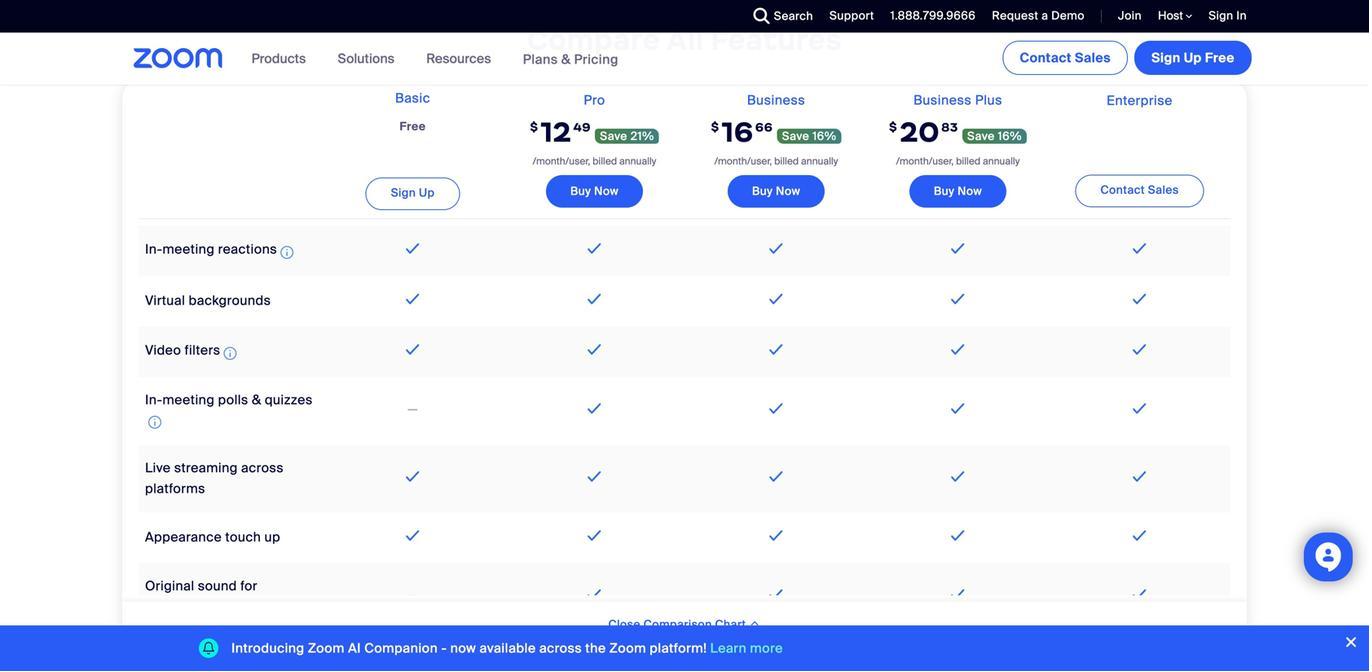 Task type: describe. For each thing, give the bounding box(es) containing it.
features
[[711, 22, 842, 57]]

compare all features
[[527, 22, 842, 57]]

sales inside application
[[1148, 183, 1179, 198]]

reactions
[[218, 241, 277, 258]]

virtual backgrounds
[[145, 292, 271, 309]]

host
[[1158, 8, 1186, 23]]

up
[[264, 529, 280, 546]]

appearance touch up
[[145, 529, 280, 546]]

enterprise
[[1107, 92, 1173, 109]]

sign up
[[391, 185, 435, 200]]

$ 16 66 save 16%
[[711, 114, 837, 149]]

pro
[[584, 92, 605, 109]]

83
[[941, 119, 958, 135]]

buy now for 12
[[570, 184, 619, 199]]

$ for 20
[[889, 119, 897, 134]]

products
[[251, 50, 306, 67]]

more
[[750, 640, 783, 657]]

annually for 16
[[801, 155, 838, 167]]

meeting for polls
[[162, 391, 215, 408]]

appearance
[[145, 529, 222, 546]]

sign for sign up free
[[1151, 49, 1181, 66]]

request a demo
[[992, 8, 1085, 23]]

musicians
[[145, 599, 209, 616]]

49
[[573, 119, 591, 135]]

/month/user, for 12
[[533, 155, 590, 167]]

in- for in-meeting reactions
[[145, 241, 162, 258]]

6 cell from the left
[[1049, 175, 1231, 226]]

join
[[1118, 8, 1142, 23]]

$ for 16
[[711, 119, 719, 134]]

sign in
[[1209, 8, 1247, 23]]

products button
[[251, 33, 313, 85]]

sign up free
[[1151, 49, 1235, 66]]

/month/user, for 16
[[714, 155, 772, 167]]

contact sales link inside meetings navigation
[[1003, 41, 1128, 75]]

16
[[722, 114, 754, 149]]

$ 12 49 save 21%
[[530, 114, 654, 149]]

buy for 20
[[934, 184, 955, 199]]

solutions
[[338, 50, 394, 67]]

application containing 12
[[139, 82, 1231, 631]]

business for business
[[747, 92, 805, 109]]

support
[[830, 8, 874, 23]]

/month/user, billed annually for 12
[[533, 155, 656, 167]]

for
[[240, 578, 258, 595]]

live
[[145, 460, 171, 477]]

2 zoom from the left
[[609, 640, 646, 657]]

touch
[[225, 529, 261, 546]]

meeting for reactions
[[162, 241, 215, 258]]

available
[[479, 640, 536, 657]]

demo
[[1051, 8, 1085, 23]]

sign up free button
[[1134, 41, 1252, 75]]

video
[[145, 342, 181, 359]]

chart
[[715, 617, 746, 632]]

close comparison chart
[[608, 617, 749, 632]]

billed for 16
[[774, 155, 799, 167]]

/month/user, for 20
[[896, 155, 954, 167]]

in
[[1236, 8, 1247, 23]]

platforms
[[145, 480, 205, 497]]

request
[[992, 8, 1039, 23]]

plans & pricing
[[523, 51, 618, 68]]

resources button
[[426, 33, 498, 85]]

1.888.799.9666
[[890, 8, 976, 23]]

sound
[[198, 578, 237, 595]]

1 vertical spatial contact sales link
[[1075, 175, 1204, 207]]

original
[[145, 578, 194, 595]]

close
[[608, 617, 640, 632]]

4 cell from the left
[[685, 175, 867, 226]]

save for 20
[[967, 129, 995, 144]]

now
[[450, 640, 476, 657]]

search
[[774, 9, 813, 24]]

original sound for musicians
[[145, 578, 258, 616]]

learn more link
[[710, 640, 783, 657]]

introducing
[[231, 640, 304, 657]]

meetings navigation
[[999, 33, 1255, 78]]

live streaming across platforms
[[145, 460, 284, 497]]

21%
[[631, 129, 654, 144]]

buy for 16
[[752, 184, 773, 199]]

pricing
[[574, 51, 618, 68]]

a
[[1042, 8, 1048, 23]]

20
[[900, 114, 940, 149]]

resources
[[426, 50, 491, 67]]

save for 12
[[600, 129, 627, 144]]

$ 20 83 save 16%
[[889, 114, 1022, 149]]

in-meeting reactions image
[[280, 243, 293, 262]]

annually for 20
[[983, 155, 1020, 167]]

free inside button
[[1205, 49, 1235, 66]]

in-meeting reactions
[[145, 241, 277, 258]]

plus
[[975, 92, 1002, 109]]

1 zoom from the left
[[308, 640, 345, 657]]



Task type: vqa. For each thing, say whether or not it's contained in the screenshot.
choose date "text box"
no



Task type: locate. For each thing, give the bounding box(es) containing it.
included image
[[402, 239, 424, 258], [584, 239, 605, 258], [765, 239, 787, 258], [1129, 239, 1150, 258], [584, 289, 605, 309], [765, 289, 787, 309], [947, 289, 969, 309], [402, 340, 424, 359], [584, 340, 605, 359], [947, 467, 969, 486], [1129, 467, 1150, 486], [584, 526, 605, 546], [947, 585, 969, 605]]

annually
[[619, 155, 656, 167], [801, 155, 838, 167], [983, 155, 1020, 167]]

3 cell from the left
[[504, 175, 685, 226]]

1 horizontal spatial annually
[[801, 155, 838, 167]]

meeting inside in-meeting polls & quizzes 'application'
[[162, 391, 215, 408]]

annually down $ 16 66 save 16%
[[801, 155, 838, 167]]

$ inside $ 20 83 save 16%
[[889, 119, 897, 134]]

banner containing contact sales
[[114, 33, 1255, 86]]

streaming
[[174, 460, 238, 477]]

66
[[755, 119, 773, 135]]

1 /month/user, billed annually from the left
[[533, 155, 656, 167]]

sales
[[1075, 49, 1111, 66], [1148, 183, 1179, 198]]

save right the 83
[[967, 129, 995, 144]]

buy now link for 20
[[909, 175, 1007, 208]]

3 buy from the left
[[934, 184, 955, 199]]

1 vertical spatial contact sales
[[1100, 183, 1179, 198]]

cell
[[139, 175, 322, 226], [322, 175, 504, 226], [504, 175, 685, 226], [685, 175, 867, 226], [867, 175, 1049, 226], [1049, 175, 1231, 226]]

solutions button
[[338, 33, 402, 85]]

1 horizontal spatial save
[[782, 129, 809, 144]]

contact inside meetings navigation
[[1020, 49, 1072, 66]]

zoom
[[308, 640, 345, 657], [609, 640, 646, 657]]

save right the 66
[[782, 129, 809, 144]]

1 horizontal spatial 16%
[[998, 129, 1022, 144]]

5 cell from the left
[[867, 175, 1049, 226]]

zoom left ai
[[308, 640, 345, 657]]

join link left the host
[[1106, 0, 1146, 33]]

sign up link
[[366, 177, 460, 210]]

2 cell from the left
[[322, 175, 504, 226]]

in- inside application
[[145, 241, 162, 258]]

2 horizontal spatial now
[[958, 184, 982, 199]]

now
[[594, 184, 619, 199], [776, 184, 800, 199], [958, 184, 982, 199]]

1 horizontal spatial now
[[776, 184, 800, 199]]

2 annually from the left
[[801, 155, 838, 167]]

buy down $ 12 49 save 21%
[[570, 184, 591, 199]]

banner
[[114, 33, 1255, 86]]

1 horizontal spatial zoom
[[609, 640, 646, 657]]

16% for 20
[[998, 129, 1022, 144]]

1 buy now from the left
[[570, 184, 619, 199]]

1 horizontal spatial up
[[1184, 49, 1202, 66]]

1 horizontal spatial &
[[561, 51, 571, 68]]

16%
[[813, 129, 837, 144], [998, 129, 1022, 144]]

all
[[666, 22, 704, 57]]

3 /month/user, from the left
[[896, 155, 954, 167]]

0 vertical spatial across
[[241, 460, 284, 477]]

&
[[561, 51, 571, 68], [252, 391, 261, 408]]

1 vertical spatial contact
[[1100, 183, 1145, 198]]

business for business plus
[[913, 92, 972, 109]]

16% inside $ 20 83 save 16%
[[998, 129, 1022, 144]]

join link up meetings navigation
[[1118, 8, 1142, 23]]

0 vertical spatial contact
[[1020, 49, 1072, 66]]

$ left 16
[[711, 119, 719, 134]]

buy now down $ 16 66 save 16%
[[752, 184, 800, 199]]

2 save from the left
[[782, 129, 809, 144]]

sign for sign up
[[391, 185, 416, 200]]

the
[[585, 640, 606, 657]]

2 buy now link from the left
[[728, 175, 825, 208]]

1 vertical spatial across
[[539, 640, 582, 657]]

business plus
[[913, 92, 1002, 109]]

/month/user, billed annually down $ 16 66 save 16%
[[714, 155, 838, 167]]

across right streaming
[[241, 460, 284, 477]]

0 vertical spatial free
[[1205, 49, 1235, 66]]

buy now link down $ 16 66 save 16%
[[728, 175, 825, 208]]

1 16% from the left
[[813, 129, 837, 144]]

save inside $ 12 49 save 21%
[[600, 129, 627, 144]]

1 horizontal spatial across
[[539, 640, 582, 657]]

2 horizontal spatial annually
[[983, 155, 1020, 167]]

plans
[[523, 51, 558, 68]]

across inside live streaming across platforms
[[241, 460, 284, 477]]

0 horizontal spatial /month/user,
[[533, 155, 590, 167]]

introducing zoom ai companion - now available across the zoom platform! learn more
[[231, 640, 783, 657]]

contact sales link
[[1003, 41, 1128, 75], [1075, 175, 1204, 207]]

1 vertical spatial meeting
[[162, 391, 215, 408]]

/month/user, down 20
[[896, 155, 954, 167]]

free
[[1205, 49, 1235, 66], [400, 119, 426, 134]]

free down basic
[[400, 119, 426, 134]]

/month/user, billed annually for 20
[[896, 155, 1020, 167]]

2 in- from the top
[[145, 391, 162, 408]]

buy now link for 12
[[546, 175, 643, 208]]

2 buy now from the left
[[752, 184, 800, 199]]

/month/user, billed annually for 16
[[714, 155, 838, 167]]

meeting left polls at the bottom left
[[162, 391, 215, 408]]

& inside 'application'
[[252, 391, 261, 408]]

1 buy now link from the left
[[546, 175, 643, 208]]

annually down $ 20 83 save 16%
[[983, 155, 1020, 167]]

0 horizontal spatial annually
[[619, 155, 656, 167]]

buy now down $ 12 49 save 21%
[[570, 184, 619, 199]]

0 horizontal spatial /month/user, billed annually
[[533, 155, 656, 167]]

annually for 12
[[619, 155, 656, 167]]

$ inside $ 12 49 save 21%
[[530, 119, 538, 134]]

0 horizontal spatial free
[[400, 119, 426, 134]]

0 horizontal spatial $
[[530, 119, 538, 134]]

now down $ 12 49 save 21%
[[594, 184, 619, 199]]

3 $ from the left
[[889, 119, 897, 134]]

2 16% from the left
[[998, 129, 1022, 144]]

2 horizontal spatial save
[[967, 129, 995, 144]]

companion
[[364, 640, 438, 657]]

3 save from the left
[[967, 129, 995, 144]]

sign for sign in
[[1209, 8, 1233, 23]]

buy down $ 16 66 save 16%
[[752, 184, 773, 199]]

not included image
[[405, 400, 421, 420]]

& inside the product information navigation
[[561, 51, 571, 68]]

support link
[[817, 0, 878, 33], [830, 8, 874, 23]]

2 /month/user, from the left
[[714, 155, 772, 167]]

virtual
[[145, 292, 185, 309]]

0 horizontal spatial now
[[594, 184, 619, 199]]

1 billed from the left
[[593, 155, 617, 167]]

1 vertical spatial &
[[252, 391, 261, 408]]

2 horizontal spatial billed
[[956, 155, 980, 167]]

0 horizontal spatial buy now
[[570, 184, 619, 199]]

contact
[[1020, 49, 1072, 66], [1100, 183, 1145, 198]]

0 horizontal spatial &
[[252, 391, 261, 408]]

16% down plus
[[998, 129, 1022, 144]]

buy now for 16
[[752, 184, 800, 199]]

3 buy now from the left
[[934, 184, 982, 199]]

buy now for 20
[[934, 184, 982, 199]]

1 vertical spatial free
[[400, 119, 426, 134]]

3 /month/user, billed annually from the left
[[896, 155, 1020, 167]]

0 horizontal spatial across
[[241, 460, 284, 477]]

2 vertical spatial sign
[[391, 185, 416, 200]]

filters
[[185, 342, 220, 359]]

0 horizontal spatial billed
[[593, 155, 617, 167]]

16% for 16
[[813, 129, 837, 144]]

buy now down $ 20 83 save 16%
[[934, 184, 982, 199]]

search button
[[741, 0, 817, 33]]

business up the 66
[[747, 92, 805, 109]]

1 vertical spatial sign
[[1151, 49, 1181, 66]]

billed down $ 16 66 save 16%
[[774, 155, 799, 167]]

included image
[[947, 239, 969, 258], [402, 289, 424, 309], [1129, 289, 1150, 309], [765, 340, 787, 359], [947, 340, 969, 359], [1129, 340, 1150, 359], [584, 399, 605, 419], [765, 399, 787, 419], [947, 399, 969, 419], [1129, 399, 1150, 419], [402, 467, 424, 486], [584, 467, 605, 486], [765, 467, 787, 486], [402, 526, 424, 546], [765, 526, 787, 546], [947, 526, 969, 546], [1129, 526, 1150, 546], [584, 585, 605, 605], [765, 585, 787, 605], [1129, 585, 1150, 605]]

1 meeting from the top
[[162, 241, 215, 258]]

0 vertical spatial sign
[[1209, 8, 1233, 23]]

not included image
[[405, 586, 421, 606]]

comparison
[[643, 617, 712, 632]]

/month/user, down 12
[[533, 155, 590, 167]]

2 horizontal spatial $
[[889, 119, 897, 134]]

0 horizontal spatial sales
[[1075, 49, 1111, 66]]

buy now link for 16
[[728, 175, 825, 208]]

/month/user, down 16
[[714, 155, 772, 167]]

2 horizontal spatial buy now
[[934, 184, 982, 199]]

3 now from the left
[[958, 184, 982, 199]]

ai
[[348, 640, 361, 657]]

save for 16
[[782, 129, 809, 144]]

2 $ from the left
[[711, 119, 719, 134]]

2 buy from the left
[[752, 184, 773, 199]]

product information navigation
[[239, 33, 631, 86]]

1 in- from the top
[[145, 241, 162, 258]]

platform!
[[650, 640, 707, 657]]

1 horizontal spatial buy now link
[[728, 175, 825, 208]]

across left the on the left of the page
[[539, 640, 582, 657]]

0 vertical spatial meeting
[[162, 241, 215, 258]]

sign
[[1209, 8, 1233, 23], [1151, 49, 1181, 66], [391, 185, 416, 200]]

compare
[[527, 22, 660, 57]]

sign inside button
[[1151, 49, 1181, 66]]

in-meeting reactions application
[[145, 241, 297, 262]]

business up the 83
[[913, 92, 972, 109]]

0 horizontal spatial save
[[600, 129, 627, 144]]

meeting inside in-meeting reactions application
[[162, 241, 215, 258]]

2 horizontal spatial buy now link
[[909, 175, 1007, 208]]

12
[[541, 114, 572, 149]]

contact sales inside meetings navigation
[[1020, 49, 1111, 66]]

1 business from the left
[[747, 92, 805, 109]]

in-meeting polls & quizzes
[[145, 391, 313, 408]]

request a demo link
[[980, 0, 1089, 33], [992, 8, 1085, 23]]

save inside $ 20 83 save 16%
[[967, 129, 995, 144]]

1 horizontal spatial free
[[1205, 49, 1235, 66]]

1 buy from the left
[[570, 184, 591, 199]]

in-meeting polls & quizzes image
[[148, 413, 161, 432]]

billed
[[593, 155, 617, 167], [774, 155, 799, 167], [956, 155, 980, 167]]

2 horizontal spatial buy
[[934, 184, 955, 199]]

/month/user, billed annually down $ 20 83 save 16%
[[896, 155, 1020, 167]]

buy now link down $ 20 83 save 16%
[[909, 175, 1007, 208]]

host button
[[1158, 8, 1192, 24]]

in- up virtual
[[145, 241, 162, 258]]

1 horizontal spatial $
[[711, 119, 719, 134]]

in-
[[145, 241, 162, 258], [145, 391, 162, 408]]

1 save from the left
[[600, 129, 627, 144]]

3 annually from the left
[[983, 155, 1020, 167]]

& right plans
[[561, 51, 571, 68]]

$ left 20
[[889, 119, 897, 134]]

buy for 12
[[570, 184, 591, 199]]

sales inside meetings navigation
[[1075, 49, 1111, 66]]

billed for 20
[[956, 155, 980, 167]]

application
[[139, 82, 1231, 631]]

0 horizontal spatial business
[[747, 92, 805, 109]]

contact sales
[[1020, 49, 1111, 66], [1100, 183, 1179, 198]]

16% right the 66
[[813, 129, 837, 144]]

0 vertical spatial sales
[[1075, 49, 1111, 66]]

2 /month/user, billed annually from the left
[[714, 155, 838, 167]]

up for sign up free
[[1184, 49, 1202, 66]]

0 horizontal spatial contact
[[1020, 49, 1072, 66]]

up inside button
[[1184, 49, 1202, 66]]

zoom logo image
[[134, 48, 223, 68]]

2 business from the left
[[913, 92, 972, 109]]

in- up in-meeting polls & quizzes icon
[[145, 391, 162, 408]]

1 horizontal spatial /month/user, billed annually
[[714, 155, 838, 167]]

backgrounds
[[189, 292, 271, 309]]

free down sign in at the top right of the page
[[1205, 49, 1235, 66]]

0 vertical spatial contact sales link
[[1003, 41, 1128, 75]]

up
[[1184, 49, 1202, 66], [419, 185, 435, 200]]

0 horizontal spatial buy
[[570, 184, 591, 199]]

billed for 12
[[593, 155, 617, 167]]

video filters
[[145, 342, 220, 359]]

basic
[[395, 89, 430, 107]]

now down $ 20 83 save 16%
[[958, 184, 982, 199]]

1 horizontal spatial business
[[913, 92, 972, 109]]

0 horizontal spatial 16%
[[813, 129, 837, 144]]

1 cell from the left
[[139, 175, 322, 226]]

0 vertical spatial contact sales
[[1020, 49, 1111, 66]]

billed down $ 20 83 save 16%
[[956, 155, 980, 167]]

save inside $ 16 66 save 16%
[[782, 129, 809, 144]]

1 horizontal spatial buy now
[[752, 184, 800, 199]]

1 horizontal spatial billed
[[774, 155, 799, 167]]

$ inside $ 16 66 save 16%
[[711, 119, 719, 134]]

in-meeting polls & quizzes application
[[145, 391, 313, 432]]

0 horizontal spatial up
[[419, 185, 435, 200]]

0 horizontal spatial sign
[[391, 185, 416, 200]]

& right polls at the bottom left
[[252, 391, 261, 408]]

2 meeting from the top
[[162, 391, 215, 408]]

$ left 12
[[530, 119, 538, 134]]

1 vertical spatial sales
[[1148, 183, 1179, 198]]

now for 20
[[958, 184, 982, 199]]

2 billed from the left
[[774, 155, 799, 167]]

16% inside $ 16 66 save 16%
[[813, 129, 837, 144]]

1 annually from the left
[[619, 155, 656, 167]]

in- for in-meeting polls & quizzes
[[145, 391, 162, 408]]

buy down $ 20 83 save 16%
[[934, 184, 955, 199]]

buy
[[570, 184, 591, 199], [752, 184, 773, 199], [934, 184, 955, 199]]

1 vertical spatial up
[[419, 185, 435, 200]]

up for sign up
[[419, 185, 435, 200]]

1 horizontal spatial sales
[[1148, 183, 1179, 198]]

zoom down 'close'
[[609, 640, 646, 657]]

2 horizontal spatial sign
[[1209, 8, 1233, 23]]

sign in link
[[1196, 0, 1255, 33], [1209, 8, 1247, 23]]

/month/user, billed annually down $ 12 49 save 21%
[[533, 155, 656, 167]]

quizzes
[[265, 391, 313, 408]]

now for 16
[[776, 184, 800, 199]]

billed down $ 12 49 save 21%
[[593, 155, 617, 167]]

/month/user,
[[533, 155, 590, 167], [714, 155, 772, 167], [896, 155, 954, 167]]

0 horizontal spatial buy now link
[[546, 175, 643, 208]]

/month/user, billed annually
[[533, 155, 656, 167], [714, 155, 838, 167], [896, 155, 1020, 167]]

join link
[[1106, 0, 1146, 33], [1118, 8, 1142, 23]]

annually down 21% on the top left of the page
[[619, 155, 656, 167]]

learn
[[710, 640, 747, 657]]

2 now from the left
[[776, 184, 800, 199]]

now for 12
[[594, 184, 619, 199]]

3 buy now link from the left
[[909, 175, 1007, 208]]

$ for 12
[[530, 119, 538, 134]]

0 horizontal spatial zoom
[[308, 640, 345, 657]]

now down $ 16 66 save 16%
[[776, 184, 800, 199]]

0 vertical spatial &
[[561, 51, 571, 68]]

video filters application
[[145, 342, 240, 363]]

polls
[[218, 391, 248, 408]]

1 $ from the left
[[530, 119, 538, 134]]

1.888.799.9666 button
[[878, 0, 980, 33], [890, 8, 976, 23]]

plans & pricing link
[[523, 51, 618, 68], [523, 51, 618, 68]]

0 vertical spatial in-
[[145, 241, 162, 258]]

meeting
[[162, 241, 215, 258], [162, 391, 215, 408]]

save
[[600, 129, 627, 144], [782, 129, 809, 144], [967, 129, 995, 144]]

1 horizontal spatial contact
[[1100, 183, 1145, 198]]

meeting up virtual backgrounds
[[162, 241, 215, 258]]

1 horizontal spatial sign
[[1151, 49, 1181, 66]]

save left 21% on the top left of the page
[[600, 129, 627, 144]]

2 horizontal spatial /month/user, billed annually
[[896, 155, 1020, 167]]

1 now from the left
[[594, 184, 619, 199]]

3 billed from the left
[[956, 155, 980, 167]]

-
[[441, 640, 447, 657]]

buy now link
[[546, 175, 643, 208], [728, 175, 825, 208], [909, 175, 1007, 208]]

1 horizontal spatial buy
[[752, 184, 773, 199]]

buy now link down $ 12 49 save 21%
[[546, 175, 643, 208]]

2 horizontal spatial /month/user,
[[896, 155, 954, 167]]

video filters image
[[224, 344, 237, 363]]

$
[[530, 119, 538, 134], [711, 119, 719, 134], [889, 119, 897, 134]]

0 vertical spatial up
[[1184, 49, 1202, 66]]

1 vertical spatial in-
[[145, 391, 162, 408]]

in- inside 'application'
[[145, 391, 162, 408]]

1 /month/user, from the left
[[533, 155, 590, 167]]

1 horizontal spatial /month/user,
[[714, 155, 772, 167]]



